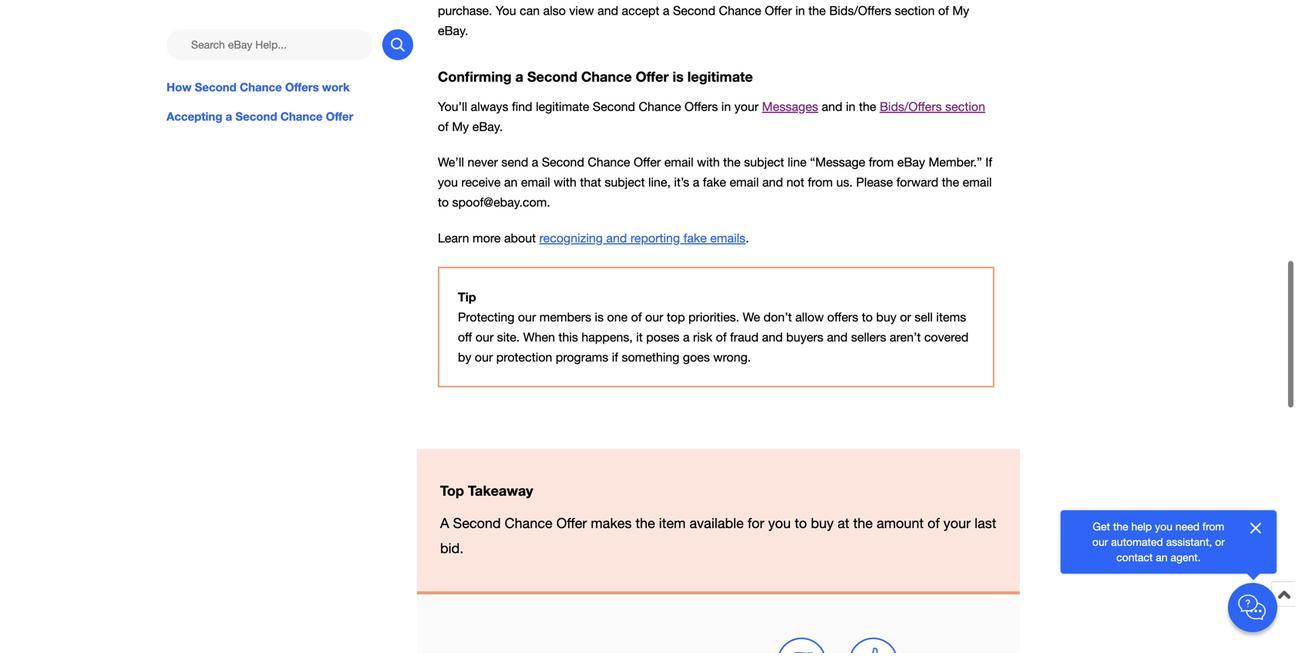 Task type: vqa. For each thing, say whether or not it's contained in the screenshot.
right to
yes



Task type: describe. For each thing, give the bounding box(es) containing it.
1 vertical spatial from
[[808, 175, 833, 189]]

work
[[322, 80, 350, 94]]

we'll
[[438, 155, 464, 169]]

email down send
[[521, 175, 551, 189]]

wrong.
[[714, 350, 752, 365]]

your inside a second chance offer makes the item available for you to buy at the amount of your last bid.
[[944, 515, 971, 532]]

second down how second chance offers work
[[236, 110, 277, 123]]

happens,
[[582, 330, 633, 344]]

reporting
[[631, 231, 680, 245]]

programs
[[556, 350, 609, 365]]

when
[[524, 330, 555, 344]]

top takeaway
[[440, 483, 534, 499]]

line
[[788, 155, 807, 169]]

accepting a second chance offer
[[167, 110, 354, 123]]

emails
[[711, 231, 746, 245]]

top
[[667, 310, 685, 324]]

sellers
[[852, 330, 887, 344]]

amount
[[877, 515, 924, 532]]

to inside a second chance offer makes the item available for you to buy at the amount of your last bid.
[[795, 515, 808, 532]]

1 horizontal spatial from
[[869, 155, 894, 169]]

you inside a second chance offer makes the item available for you to buy at the amount of your last bid.
[[769, 515, 791, 532]]

offers inside you'll always find legitimate second chance offers in your messages and in the bids/offers section of my ebay.
[[685, 99, 718, 114]]

"message
[[811, 155, 866, 169]]

items
[[937, 310, 967, 324]]

Search eBay Help... text field
[[167, 29, 373, 60]]

second inside a second chance offer makes the item available for you to buy at the amount of your last bid.
[[453, 515, 501, 532]]

receive
[[462, 175, 501, 189]]

and down don't
[[763, 330, 783, 344]]

get
[[1094, 520, 1111, 533]]

the inside "get the help you need from our automated assistant, or contact an agent."
[[1114, 520, 1129, 533]]

buy inside a second chance offer makes the item available for you to buy at the amount of your last bid.
[[811, 515, 834, 532]]

automated
[[1112, 536, 1164, 548]]

you inside we'll never send a second chance offer email with the subject line "message from ebay member." if you receive an email with that subject line, it's a fake email and not from us. please forward the email to spoof@ebay.com.
[[438, 175, 458, 189]]

or inside tip protecting our members is one of our top priorities. we don't allow offers to buy or sell items off our site. when this happens, it poses a risk of fraud and buyers and sellers aren't covered by our protection programs if something goes wrong.
[[901, 310, 912, 324]]

protecting
[[458, 310, 515, 324]]

ebay.
[[473, 120, 503, 134]]

our right off
[[476, 330, 494, 344]]

you'll
[[438, 99, 468, 114]]

offer inside a second chance offer makes the item available for you to buy at the amount of your last bid.
[[557, 515, 587, 532]]

covered
[[925, 330, 969, 344]]

messages link
[[763, 99, 819, 114]]

if
[[986, 155, 993, 169]]

member."
[[929, 155, 983, 169]]

1 vertical spatial fake
[[684, 231, 707, 245]]

fake inside we'll never send a second chance offer email with the subject line "message from ebay member." if you receive an email with that subject line, it's a fake email and not from us. please forward the email to spoof@ebay.com.
[[703, 175, 727, 189]]

not
[[787, 175, 805, 189]]

a right send
[[532, 155, 539, 169]]

a right the accepting
[[226, 110, 232, 123]]

ebay
[[898, 155, 926, 169]]

of right one at top
[[632, 310, 642, 324]]

something
[[622, 350, 680, 365]]

0 horizontal spatial with
[[554, 175, 577, 189]]

bids/offers section link
[[880, 99, 986, 114]]

need
[[1176, 520, 1200, 533]]

top
[[440, 483, 464, 499]]

it
[[637, 330, 643, 344]]

available
[[690, 515, 744, 532]]

an inside we'll never send a second chance offer email with the subject line "message from ebay member." if you receive an email with that subject line, it's a fake email and not from us. please forward the email to spoof@ebay.com.
[[504, 175, 518, 189]]

goes
[[683, 350, 710, 365]]

priorities.
[[689, 310, 740, 324]]

second up the accepting
[[195, 80, 237, 94]]

line,
[[649, 175, 671, 189]]

chance inside how second chance offers work link
[[240, 80, 282, 94]]

never
[[468, 155, 498, 169]]

aren't
[[890, 330, 921, 344]]

accepting a second chance offer link
[[167, 108, 413, 125]]

last
[[975, 515, 997, 532]]

us.
[[837, 175, 853, 189]]

confirming a second chance offer is legitimate
[[438, 68, 753, 85]]

and inside you'll always find legitimate second chance offers in your messages and in the bids/offers section of my ebay.
[[822, 99, 843, 114]]

fraud
[[731, 330, 759, 344]]

buyers
[[787, 330, 824, 344]]

offers
[[828, 310, 859, 324]]

our up the when
[[518, 310, 536, 324]]

offer up you'll always find legitimate second chance offers in your messages and in the bids/offers section of my ebay.
[[636, 68, 669, 85]]

accepting
[[167, 110, 223, 123]]

you inside "get the help you need from our automated assistant, or contact an agent."
[[1156, 520, 1173, 533]]

of inside you'll always find legitimate second chance offers in your messages and in the bids/offers section of my ebay.
[[438, 120, 449, 134]]

one
[[608, 310, 628, 324]]

learn
[[438, 231, 469, 245]]

members
[[540, 310, 592, 324]]

risk
[[694, 330, 713, 344]]

forward
[[897, 175, 939, 189]]

assistant,
[[1167, 536, 1213, 548]]

legitimate inside you'll always find legitimate second chance offers in your messages and in the bids/offers section of my ebay.
[[536, 99, 590, 114]]

help
[[1132, 520, 1153, 533]]



Task type: locate. For each thing, give the bounding box(es) containing it.
.
[[746, 231, 750, 245]]

or inside "get the help you need from our automated assistant, or contact an agent."
[[1216, 536, 1226, 548]]

0 horizontal spatial an
[[504, 175, 518, 189]]

agent.
[[1171, 551, 1202, 564]]

or right assistant,
[[1216, 536, 1226, 548]]

is up you'll always find legitimate second chance offers in your messages and in the bids/offers section of my ebay.
[[673, 68, 684, 85]]

second up that
[[542, 155, 585, 169]]

find
[[512, 99, 533, 114]]

1 vertical spatial to
[[862, 310, 873, 324]]

in
[[722, 99, 731, 114], [846, 99, 856, 114]]

fake right it's
[[703, 175, 727, 189]]

1 horizontal spatial with
[[697, 155, 720, 169]]

2 vertical spatial to
[[795, 515, 808, 532]]

your
[[735, 99, 759, 114], [944, 515, 971, 532]]

second inside we'll never send a second chance offer email with the subject line "message from ebay member." if you receive an email with that subject line, it's a fake email and not from us. please forward the email to spoof@ebay.com.
[[542, 155, 585, 169]]

2 horizontal spatial you
[[1156, 520, 1173, 533]]

makes the
[[591, 515, 656, 532]]

0 horizontal spatial or
[[901, 310, 912, 324]]

0 horizontal spatial to
[[438, 195, 449, 210]]

1 horizontal spatial you
[[769, 515, 791, 532]]

confirming
[[438, 68, 512, 85]]

from up please
[[869, 155, 894, 169]]

contact
[[1117, 551, 1154, 564]]

to up learn
[[438, 195, 449, 210]]

offers up we'll never send a second chance offer email with the subject line "message from ebay member." if you receive an email with that subject line, it's a fake email and not from us. please forward the email to spoof@ebay.com.
[[685, 99, 718, 114]]

0 horizontal spatial in
[[722, 99, 731, 114]]

1 vertical spatial an
[[1157, 551, 1168, 564]]

from right "need"
[[1203, 520, 1225, 533]]

messages
[[763, 99, 819, 114]]

chance inside you'll always find legitimate second chance offers in your messages and in the bids/offers section of my ebay.
[[639, 99, 682, 114]]

a up the find
[[516, 68, 524, 85]]

email left not
[[730, 175, 759, 189]]

1 horizontal spatial to
[[795, 515, 808, 532]]

from left us.
[[808, 175, 833, 189]]

0 vertical spatial offers
[[285, 80, 319, 94]]

offer left makes the
[[557, 515, 587, 532]]

of left 'my'
[[438, 120, 449, 134]]

1 horizontal spatial subject
[[745, 155, 785, 169]]

email down if
[[963, 175, 993, 189]]

sell
[[915, 310, 934, 324]]

subject left the line
[[745, 155, 785, 169]]

for
[[748, 515, 765, 532]]

tip
[[458, 290, 476, 304]]

the
[[860, 99, 877, 114], [724, 155, 741, 169], [942, 175, 960, 189], [854, 515, 873, 532], [1114, 520, 1129, 533]]

site.
[[497, 330, 520, 344]]

a left risk
[[683, 330, 690, 344]]

2 vertical spatial from
[[1203, 520, 1225, 533]]

we
[[743, 310, 761, 324]]

0 vertical spatial legitimate
[[688, 68, 753, 85]]

the inside you'll always find legitimate second chance offers in your messages and in the bids/offers section of my ebay.
[[860, 99, 877, 114]]

2 horizontal spatial to
[[862, 310, 873, 324]]

is left one at top
[[595, 310, 604, 324]]

0 vertical spatial fake
[[703, 175, 727, 189]]

1 in from the left
[[722, 99, 731, 114]]

from inside "get the help you need from our automated assistant, or contact an agent."
[[1203, 520, 1225, 533]]

our left top
[[646, 310, 664, 324]]

send
[[502, 155, 529, 169]]

1 horizontal spatial in
[[846, 99, 856, 114]]

section
[[946, 99, 986, 114]]

and inside we'll never send a second chance offer email with the subject line "message from ebay member." if you receive an email with that subject line, it's a fake email and not from us. please forward the email to spoof@ebay.com.
[[763, 175, 784, 189]]

a inside tip protecting our members is one of our top priorities. we don't allow offers to buy or sell items off our site. when this happens, it poses a risk of fraud and buyers and sellers aren't covered by our protection programs if something goes wrong.
[[683, 330, 690, 344]]

and left not
[[763, 175, 784, 189]]

0 horizontal spatial subject
[[605, 175, 645, 189]]

1 vertical spatial or
[[1216, 536, 1226, 548]]

our down get
[[1093, 536, 1109, 548]]

get the help you need from our automated assistant, or contact an agent.
[[1093, 520, 1226, 564]]

the down member."
[[942, 175, 960, 189]]

a right it's
[[693, 175, 700, 189]]

is inside tip protecting our members is one of our top priorities. we don't allow offers to buy or sell items off our site. when this happens, it poses a risk of fraud and buyers and sellers aren't covered by our protection programs if something goes wrong.
[[595, 310, 604, 324]]

by
[[458, 350, 472, 365]]

and left reporting
[[607, 231, 627, 245]]

second right a
[[453, 515, 501, 532]]

protection
[[497, 350, 553, 365]]

an inside "get the help you need from our automated assistant, or contact an agent."
[[1157, 551, 1168, 564]]

chance inside the 'accepting a second chance offer' link
[[281, 110, 323, 123]]

fake
[[703, 175, 727, 189], [684, 231, 707, 245]]

0 vertical spatial an
[[504, 175, 518, 189]]

0 horizontal spatial buy
[[811, 515, 834, 532]]

we'll never send a second chance offer email with the subject line "message from ebay member." if you receive an email with that subject line, it's a fake email and not from us. please forward the email to spoof@ebay.com.
[[438, 155, 993, 210]]

2 horizontal spatial from
[[1203, 520, 1225, 533]]

is
[[673, 68, 684, 85], [595, 310, 604, 324]]

don't
[[764, 310, 792, 324]]

1 vertical spatial with
[[554, 175, 577, 189]]

subject right that
[[605, 175, 645, 189]]

0 vertical spatial from
[[869, 155, 894, 169]]

poses
[[647, 330, 680, 344]]

1 horizontal spatial legitimate
[[688, 68, 753, 85]]

to inside we'll never send a second chance offer email with the subject line "message from ebay member." if you receive an email with that subject line, it's a fake email and not from us. please forward the email to spoof@ebay.com.
[[438, 195, 449, 210]]

second down "confirming a second chance offer is legitimate"
[[593, 99, 636, 114]]

more
[[473, 231, 501, 245]]

chance inside a second chance offer makes the item available for you to buy at the amount of your last bid.
[[505, 515, 553, 532]]

buy up sellers
[[877, 310, 897, 324]]

0 horizontal spatial from
[[808, 175, 833, 189]]

our right by on the bottom
[[475, 350, 493, 365]]

a second chance offer makes the item available for you to buy at the amount of your last bid.
[[440, 515, 997, 556]]

0 horizontal spatial is
[[595, 310, 604, 324]]

offer
[[636, 68, 669, 85], [326, 110, 354, 123], [634, 155, 661, 169], [557, 515, 587, 532]]

1 vertical spatial offers
[[685, 99, 718, 114]]

please
[[857, 175, 894, 189]]

spoof@ebay.com.
[[453, 195, 551, 210]]

second
[[528, 68, 578, 85], [195, 80, 237, 94], [593, 99, 636, 114], [236, 110, 277, 123], [542, 155, 585, 169], [453, 515, 501, 532]]

with
[[697, 155, 720, 169], [554, 175, 577, 189]]

buy
[[877, 310, 897, 324], [811, 515, 834, 532]]

offer inside we'll never send a second chance offer email with the subject line "message from ebay member." if you receive an email with that subject line, it's a fake email and not from us. please forward the email to spoof@ebay.com.
[[634, 155, 661, 169]]

legitimate up you'll always find legitimate second chance offers in your messages and in the bids/offers section of my ebay.
[[688, 68, 753, 85]]

buy left at
[[811, 515, 834, 532]]

0 vertical spatial buy
[[877, 310, 897, 324]]

and down offers
[[827, 330, 848, 344]]

0 vertical spatial your
[[735, 99, 759, 114]]

recognizing
[[540, 231, 603, 245]]

of inside a second chance offer makes the item available for you to buy at the amount of your last bid.
[[928, 515, 940, 532]]

to up sellers
[[862, 310, 873, 324]]

the inside a second chance offer makes the item available for you to buy at the amount of your last bid.
[[854, 515, 873, 532]]

1 horizontal spatial an
[[1157, 551, 1168, 564]]

chance inside we'll never send a second chance offer email with the subject line "message from ebay member." if you receive an email with that subject line, it's a fake email and not from us. please forward the email to spoof@ebay.com.
[[588, 155, 631, 169]]

you right help on the bottom
[[1156, 520, 1173, 533]]

1 horizontal spatial is
[[673, 68, 684, 85]]

your left last
[[944, 515, 971, 532]]

with down you'll always find legitimate second chance offers in your messages and in the bids/offers section of my ebay.
[[697, 155, 720, 169]]

fake left emails
[[684, 231, 707, 245]]

0 vertical spatial to
[[438, 195, 449, 210]]

of right the amount at the bottom of the page
[[928, 515, 940, 532]]

you right for
[[769, 515, 791, 532]]

that
[[580, 175, 602, 189]]

buy inside tip protecting our members is one of our top priorities. we don't allow offers to buy or sell items off our site. when this happens, it poses a risk of fraud and buyers and sellers aren't covered by our protection programs if something goes wrong.
[[877, 310, 897, 324]]

in left the messages link
[[722, 99, 731, 114]]

to left at
[[795, 515, 808, 532]]

of right risk
[[716, 330, 727, 344]]

get the help you need from our automated assistant, or contact an agent. tooltip
[[1086, 519, 1233, 565]]

the right get
[[1114, 520, 1129, 533]]

1 vertical spatial buy
[[811, 515, 834, 532]]

a
[[516, 68, 524, 85], [226, 110, 232, 123], [532, 155, 539, 169], [693, 175, 700, 189], [683, 330, 690, 344]]

offer up line,
[[634, 155, 661, 169]]

how
[[167, 80, 192, 94]]

from
[[869, 155, 894, 169], [808, 175, 833, 189], [1203, 520, 1225, 533]]

bids/offers
[[880, 99, 943, 114]]

1 horizontal spatial offers
[[685, 99, 718, 114]]

2 in from the left
[[846, 99, 856, 114]]

email up it's
[[665, 155, 694, 169]]

off
[[458, 330, 472, 344]]

second inside you'll always find legitimate second chance offers in your messages and in the bids/offers section of my ebay.
[[593, 99, 636, 114]]

our inside "get the help you need from our automated assistant, or contact an agent."
[[1093, 536, 1109, 548]]

how second chance offers work link
[[167, 79, 413, 96]]

0 vertical spatial or
[[901, 310, 912, 324]]

0 vertical spatial with
[[697, 155, 720, 169]]

you
[[438, 175, 458, 189], [769, 515, 791, 532], [1156, 520, 1173, 533]]

about
[[504, 231, 536, 245]]

always
[[471, 99, 509, 114]]

1 horizontal spatial or
[[1216, 536, 1226, 548]]

chance
[[582, 68, 632, 85], [240, 80, 282, 94], [639, 99, 682, 114], [281, 110, 323, 123], [588, 155, 631, 169], [505, 515, 553, 532]]

a
[[440, 515, 449, 532]]

an down send
[[504, 175, 518, 189]]

0 horizontal spatial legitimate
[[536, 99, 590, 114]]

you down we'll on the top left of the page
[[438, 175, 458, 189]]

or left the sell at top
[[901, 310, 912, 324]]

1 vertical spatial is
[[595, 310, 604, 324]]

and
[[822, 99, 843, 114], [763, 175, 784, 189], [607, 231, 627, 245], [763, 330, 783, 344], [827, 330, 848, 344]]

you'll always find legitimate second chance offers in your messages and in the bids/offers section of my ebay.
[[438, 99, 986, 134]]

1 horizontal spatial your
[[944, 515, 971, 532]]

0 vertical spatial is
[[673, 68, 684, 85]]

learn more about recognizing and reporting fake emails .
[[438, 231, 750, 245]]

recognizing and reporting fake emails link
[[540, 231, 746, 245]]

if
[[612, 350, 619, 365]]

it's
[[675, 175, 690, 189]]

takeaway
[[468, 483, 534, 499]]

0 vertical spatial subject
[[745, 155, 785, 169]]

second up the find
[[528, 68, 578, 85]]

to inside tip protecting our members is one of our top priorities. we don't allow offers to buy or sell items off our site. when this happens, it poses a risk of fraud and buyers and sellers aren't covered by our protection programs if something goes wrong.
[[862, 310, 873, 324]]

legitimate right the find
[[536, 99, 590, 114]]

how second chance offers work
[[167, 80, 350, 94]]

offers up the 'accepting a second chance offer' link in the left top of the page
[[285, 80, 319, 94]]

our
[[518, 310, 536, 324], [646, 310, 664, 324], [476, 330, 494, 344], [475, 350, 493, 365], [1093, 536, 1109, 548]]

0 horizontal spatial offers
[[285, 80, 319, 94]]

1 vertical spatial subject
[[605, 175, 645, 189]]

1 horizontal spatial buy
[[877, 310, 897, 324]]

tip protecting our members is one of our top priorities. we don't allow offers to buy or sell items off our site. when this happens, it poses a risk of fraud and buyers and sellers aren't covered by our protection programs if something goes wrong.
[[458, 290, 969, 365]]

or
[[901, 310, 912, 324], [1216, 536, 1226, 548]]

1 vertical spatial your
[[944, 515, 971, 532]]

the right at
[[854, 515, 873, 532]]

the down you'll always find legitimate second chance offers in your messages and in the bids/offers section of my ebay.
[[724, 155, 741, 169]]

0 horizontal spatial you
[[438, 175, 458, 189]]

allow
[[796, 310, 824, 324]]

at
[[838, 515, 850, 532]]

item
[[659, 515, 686, 532]]

bid.
[[440, 540, 464, 556]]

this
[[559, 330, 579, 344]]

an left agent.
[[1157, 551, 1168, 564]]

my
[[452, 120, 469, 134]]

offer down work
[[326, 110, 354, 123]]

and right 'messages'
[[822, 99, 843, 114]]

with left that
[[554, 175, 577, 189]]

your inside you'll always find legitimate second chance offers in your messages and in the bids/offers section of my ebay.
[[735, 99, 759, 114]]

your left the messages link
[[735, 99, 759, 114]]

0 horizontal spatial your
[[735, 99, 759, 114]]

in up "message
[[846, 99, 856, 114]]

the left bids/offers
[[860, 99, 877, 114]]

1 vertical spatial legitimate
[[536, 99, 590, 114]]



